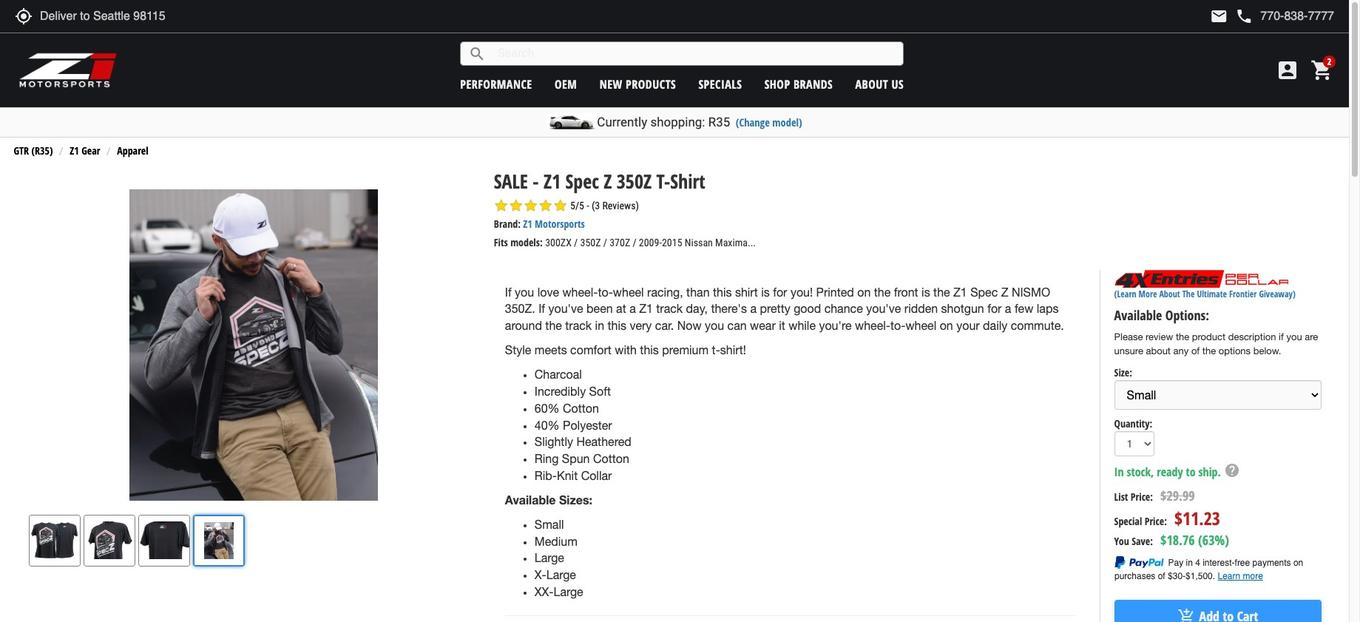 Task type: locate. For each thing, give the bounding box(es) containing it.
you right if
[[1287, 331, 1302, 343]]

a
[[630, 302, 636, 315], [750, 302, 757, 315], [1005, 302, 1011, 315]]

on left your in the bottom of the page
[[940, 319, 953, 332]]

0 vertical spatial spec
[[566, 168, 599, 195]]

2009-
[[639, 237, 662, 249]]

price: right the list
[[1131, 490, 1153, 504]]

price: for $29.99
[[1131, 490, 1153, 504]]

oem
[[555, 76, 577, 92]]

any
[[1174, 345, 1189, 356]]

2 horizontal spatial a
[[1005, 302, 1011, 315]]

track left in
[[565, 319, 592, 332]]

new products link
[[600, 76, 676, 92]]

1 vertical spatial this
[[608, 319, 627, 332]]

2 horizontal spatial this
[[713, 285, 732, 299]]

can
[[728, 319, 747, 332]]

about left the
[[1159, 288, 1180, 300]]

price: inside special price: $11.23 you save: $18.76 (63%)
[[1145, 514, 1167, 528]]

mail link
[[1210, 7, 1228, 25]]

you
[[1114, 534, 1129, 548]]

1 vertical spatial spec
[[971, 285, 998, 299]]

ultimate
[[1197, 288, 1227, 300]]

for up pretty
[[773, 285, 787, 299]]

wheel up "at"
[[613, 285, 644, 299]]

specials
[[699, 76, 742, 92]]

0 horizontal spatial z
[[604, 168, 612, 195]]

0 horizontal spatial if
[[505, 285, 512, 299]]

1 vertical spatial 350z
[[580, 237, 601, 249]]

gtr (r35)
[[14, 144, 53, 158]]

this right in
[[608, 319, 627, 332]]

/ right 370z on the left of the page
[[633, 237, 637, 249]]

0 horizontal spatial wheel-
[[562, 285, 598, 299]]

(learn more about the ultimate frontier giveaway) link
[[1114, 288, 1296, 300]]

at
[[616, 302, 626, 315]]

(learn
[[1114, 288, 1137, 300]]

z1 gear
[[70, 144, 100, 158]]

account_box
[[1276, 58, 1300, 82]]

spec up '5/5 -'
[[566, 168, 599, 195]]

1 vertical spatial wheel
[[906, 319, 937, 332]]

0 vertical spatial z
[[604, 168, 612, 195]]

1 vertical spatial cotton
[[593, 452, 629, 465]]

0 vertical spatial for
[[773, 285, 787, 299]]

products
[[626, 76, 676, 92]]

about us
[[855, 76, 904, 92]]

1 vertical spatial z
[[1001, 285, 1008, 299]]

wheel-
[[562, 285, 598, 299], [855, 319, 891, 332]]

wheel- up been
[[562, 285, 598, 299]]

shop brands link
[[765, 76, 833, 92]]

is
[[761, 285, 770, 299], [922, 285, 930, 299]]

while
[[789, 319, 816, 332]]

shirt!
[[720, 343, 746, 357]]

frontier
[[1229, 288, 1257, 300]]

gtr
[[14, 144, 29, 158]]

the right of
[[1203, 345, 1216, 356]]

r35
[[708, 115, 730, 129]]

been
[[587, 302, 613, 315]]

1 vertical spatial wheel-
[[855, 319, 891, 332]]

is right shirt
[[761, 285, 770, 299]]

small medium large x-large xx-large
[[535, 518, 583, 598]]

this
[[713, 285, 732, 299], [608, 319, 627, 332], [640, 343, 659, 357]]

1 horizontal spatial a
[[750, 302, 757, 315]]

1 vertical spatial if
[[539, 302, 545, 315]]

apparel
[[117, 144, 148, 158]]

price: inside list price: $29.99
[[1131, 490, 1153, 504]]

wheel down ridden
[[906, 319, 937, 332]]

350z left 370z on the left of the page
[[580, 237, 601, 249]]

pretty
[[760, 302, 790, 315]]

about
[[1146, 345, 1171, 356]]

to-
[[598, 285, 613, 299], [891, 319, 906, 332]]

in
[[1114, 464, 1124, 480]]

laps
[[1037, 302, 1059, 315]]

available down more
[[1114, 306, 1162, 324]]

1 horizontal spatial about
[[1159, 288, 1180, 300]]

to- up been
[[598, 285, 613, 299]]

0 vertical spatial track
[[656, 302, 683, 315]]

1 star from the left
[[494, 198, 509, 213]]

performance link
[[460, 76, 532, 92]]

$11.23
[[1175, 506, 1220, 530]]

300zx
[[545, 237, 572, 249]]

than
[[686, 285, 710, 299]]

3 a from the left
[[1005, 302, 1011, 315]]

1 vertical spatial about
[[1159, 288, 1180, 300]]

shopping_cart
[[1311, 58, 1334, 82]]

1 horizontal spatial track
[[656, 302, 683, 315]]

mail phone
[[1210, 7, 1253, 25]]

spec inside if you love wheel-to-wheel racing, than this shirt is for you! printed on the front is the z1 spec z nismo 350z. if you've been at a z1 track day, there's a pretty good chance you've ridden shotgun for a few laps around the track in this very car. now you can wear it while you're wheel-to-wheel on your daily commute.
[[971, 285, 998, 299]]

2 is from the left
[[922, 285, 930, 299]]

0 horizontal spatial to-
[[598, 285, 613, 299]]

this up there's
[[713, 285, 732, 299]]

2 horizontal spatial you
[[1287, 331, 1302, 343]]

0 horizontal spatial this
[[608, 319, 627, 332]]

on up chance
[[857, 285, 871, 299]]

0 vertical spatial wheel-
[[562, 285, 598, 299]]

the up ridden
[[934, 285, 950, 299]]

t-
[[712, 343, 720, 357]]

1 horizontal spatial spec
[[971, 285, 998, 299]]

z left t- on the top of the page
[[604, 168, 612, 195]]

2 vertical spatial this
[[640, 343, 659, 357]]

2 star from the left
[[509, 198, 524, 213]]

charcoal
[[535, 368, 582, 381]]

0 horizontal spatial about
[[855, 76, 888, 92]]

1 horizontal spatial is
[[922, 285, 930, 299]]

cotton up polyester
[[563, 401, 599, 415]]

1 vertical spatial to-
[[891, 319, 906, 332]]

motorsports
[[535, 217, 585, 231]]

brands
[[794, 76, 833, 92]]

is up ridden
[[922, 285, 930, 299]]

1 horizontal spatial z
[[1001, 285, 1008, 299]]

0 vertical spatial wheel
[[613, 285, 644, 299]]

0 vertical spatial 350z
[[617, 168, 652, 195]]

0 horizontal spatial a
[[630, 302, 636, 315]]

you up 350z.
[[515, 285, 534, 299]]

t-
[[656, 168, 670, 195]]

printed
[[816, 285, 854, 299]]

track down racing,
[[656, 302, 683, 315]]

1 vertical spatial price:
[[1145, 514, 1167, 528]]

2 horizontal spatial /
[[633, 237, 637, 249]]

1 horizontal spatial for
[[988, 302, 1002, 315]]

shirt
[[670, 168, 705, 195]]

wheel- down chance
[[855, 319, 891, 332]]

1 horizontal spatial you've
[[866, 302, 901, 315]]

available
[[1114, 306, 1162, 324], [505, 493, 556, 507]]

spec up 'shotgun'
[[971, 285, 998, 299]]

1 vertical spatial on
[[940, 319, 953, 332]]

a right "at"
[[630, 302, 636, 315]]

for up daily
[[988, 302, 1002, 315]]

0 vertical spatial available
[[1114, 306, 1162, 324]]

cotton down heathered
[[593, 452, 629, 465]]

you
[[515, 285, 534, 299], [705, 319, 724, 332], [1287, 331, 1302, 343]]

options
[[1219, 345, 1251, 356]]

1 horizontal spatial available
[[1114, 306, 1162, 324]]

0 vertical spatial large
[[535, 551, 564, 565]]

1 vertical spatial for
[[988, 302, 1002, 315]]

1 horizontal spatial if
[[539, 302, 545, 315]]

/ right 300zx
[[574, 237, 578, 249]]

2 you've from the left
[[866, 302, 901, 315]]

for
[[773, 285, 787, 299], [988, 302, 1002, 315]]

1 horizontal spatial wheel
[[906, 319, 937, 332]]

performance
[[460, 76, 532, 92]]

if up 350z.
[[505, 285, 512, 299]]

60%
[[535, 401, 560, 415]]

1 horizontal spatial /
[[603, 237, 607, 249]]

/ left 370z on the left of the page
[[603, 237, 607, 249]]

350z left t- on the top of the page
[[617, 168, 652, 195]]

z left the nismo
[[1001, 285, 1008, 299]]

0 vertical spatial cotton
[[563, 401, 599, 415]]

shop brands
[[765, 76, 833, 92]]

large
[[535, 551, 564, 565], [546, 568, 576, 582], [554, 585, 583, 598]]

about left the us
[[855, 76, 888, 92]]

available down rib- at the left bottom
[[505, 493, 556, 507]]

cotton
[[563, 401, 599, 415], [593, 452, 629, 465]]

if down love
[[539, 302, 545, 315]]

car.
[[655, 319, 674, 332]]

(r35)
[[31, 144, 53, 158]]

4 star from the left
[[538, 198, 553, 213]]

to- down ridden
[[891, 319, 906, 332]]

models:
[[510, 235, 543, 249]]

0 vertical spatial about
[[855, 76, 888, 92]]

0 horizontal spatial is
[[761, 285, 770, 299]]

good
[[794, 302, 821, 315]]

spun
[[562, 452, 590, 465]]

wheel
[[613, 285, 644, 299], [906, 319, 937, 332]]

0 vertical spatial price:
[[1131, 490, 1153, 504]]

ridden
[[904, 302, 938, 315]]

xx-
[[535, 585, 554, 598]]

0 horizontal spatial track
[[565, 319, 592, 332]]

ship.
[[1199, 464, 1221, 480]]

style meets comfort with this premium t-shirt!
[[505, 343, 749, 357]]

description
[[1228, 331, 1276, 343]]

a left few
[[1005, 302, 1011, 315]]

0 vertical spatial to-
[[598, 285, 613, 299]]

0 vertical spatial this
[[713, 285, 732, 299]]

you've down front
[[866, 302, 901, 315]]

gtr (r35) link
[[14, 144, 53, 158]]

if you love wheel-to-wheel racing, than this shirt is for you! printed on the front is the z1 spec z nismo 350z. if you've been at a z1 track day, there's a pretty good chance you've ridden shotgun for a few laps around the track in this very car. now you can wear it while you're wheel-to-wheel on your daily commute.
[[505, 285, 1064, 332]]

small
[[535, 518, 564, 531]]

you down there's
[[705, 319, 724, 332]]

2 a from the left
[[750, 302, 757, 315]]

0 vertical spatial if
[[505, 285, 512, 299]]

(change model) link
[[736, 115, 802, 129]]

0 horizontal spatial /
[[574, 237, 578, 249]]

model)
[[772, 115, 802, 129]]

price: up save:
[[1145, 514, 1167, 528]]

0 horizontal spatial you've
[[548, 302, 583, 315]]

z1 up models:
[[523, 217, 532, 231]]

with
[[615, 343, 637, 357]]

1 / from the left
[[574, 237, 578, 249]]

0 horizontal spatial for
[[773, 285, 787, 299]]

spec inside sale - z1 spec z 350z t-shirt star star star star star 5/5 - (3 reviews) brand: z1 motorsports fits models: 300zx / 350z / 370z / 2009-2015 nissan maxima...
[[566, 168, 599, 195]]

soft
[[589, 385, 611, 398]]

0 vertical spatial on
[[857, 285, 871, 299]]

a down shirt
[[750, 302, 757, 315]]

1 horizontal spatial on
[[940, 319, 953, 332]]

(change
[[736, 115, 770, 129]]

0 horizontal spatial spec
[[566, 168, 599, 195]]

this right the with
[[640, 343, 659, 357]]

you've down love
[[548, 302, 583, 315]]

(63%)
[[1198, 531, 1229, 549]]

1 vertical spatial available
[[505, 493, 556, 507]]

0 horizontal spatial available
[[505, 493, 556, 507]]

z1 motorsports link
[[523, 217, 585, 231]]

about inside (learn more about the ultimate frontier giveaway) available options: please review the product description if you are unsure about any of the options below.
[[1159, 288, 1180, 300]]



Task type: vqa. For each thing, say whether or not it's contained in the screenshot.


Task type: describe. For each thing, give the bounding box(es) containing it.
price: for $11.23
[[1145, 514, 1167, 528]]

shopping_cart link
[[1307, 58, 1334, 82]]

rib-
[[535, 469, 557, 482]]

z1 left the gear
[[70, 144, 79, 158]]

save:
[[1132, 534, 1153, 548]]

meets
[[535, 343, 567, 357]]

heathered
[[576, 435, 632, 449]]

account_box link
[[1272, 58, 1303, 82]]

1 horizontal spatial to-
[[891, 319, 906, 332]]

help
[[1224, 462, 1240, 478]]

options:
[[1165, 306, 1209, 324]]

2 / from the left
[[603, 237, 607, 249]]

(learn more about the ultimate frontier giveaway) available options: please review the product description if you are unsure about any of the options below.
[[1114, 288, 1318, 356]]

more
[[1139, 288, 1157, 300]]

1 horizontal spatial this
[[640, 343, 659, 357]]

product
[[1192, 331, 1226, 343]]

z1 up 'shotgun'
[[953, 285, 967, 299]]

collar
[[581, 469, 612, 482]]

the up any
[[1176, 331, 1190, 343]]

0 horizontal spatial 350z
[[580, 237, 601, 249]]

2015
[[662, 237, 682, 249]]

Search search field
[[486, 42, 903, 65]]

370z
[[610, 237, 630, 249]]

about us link
[[855, 76, 904, 92]]

1 you've from the left
[[548, 302, 583, 315]]

ring
[[535, 452, 559, 465]]

there's
[[711, 302, 747, 315]]

premium
[[662, 343, 709, 357]]

nismo
[[1012, 285, 1050, 299]]

$18.76
[[1161, 531, 1195, 549]]

the
[[1182, 288, 1195, 300]]

the up meets
[[545, 319, 562, 332]]

please
[[1114, 331, 1143, 343]]

around
[[505, 319, 542, 332]]

review
[[1146, 331, 1173, 343]]

$29.99
[[1161, 487, 1195, 504]]

0 horizontal spatial on
[[857, 285, 871, 299]]

my_location
[[15, 7, 33, 25]]

z1 gear link
[[70, 144, 100, 158]]

z1 right the -
[[544, 168, 561, 195]]

medium
[[535, 534, 578, 548]]

if
[[1279, 331, 1284, 343]]

mail
[[1210, 7, 1228, 25]]

it
[[779, 319, 785, 332]]

available inside (learn more about the ultimate frontier giveaway) available options: please review the product description if you are unsure about any of the options below.
[[1114, 306, 1162, 324]]

chance
[[824, 302, 863, 315]]

quantity:
[[1114, 416, 1153, 430]]

1 is from the left
[[761, 285, 770, 299]]

you inside (learn more about the ultimate frontier giveaway) available options: please review the product description if you are unsure about any of the options below.
[[1287, 331, 1302, 343]]

the left front
[[874, 285, 891, 299]]

to
[[1186, 464, 1196, 480]]

us
[[892, 76, 904, 92]]

0 horizontal spatial wheel
[[613, 285, 644, 299]]

list
[[1114, 490, 1128, 504]]

charcoal incredibly soft 60% cotton 40% polyester slightly heathered ring spun cotton rib-knit collar
[[535, 368, 632, 482]]

5 star from the left
[[553, 198, 568, 213]]

350z.
[[505, 302, 535, 315]]

z inside if you love wheel-to-wheel racing, than this shirt is for you! printed on the front is the z1 spec z nismo 350z. if you've been at a z1 track day, there's a pretty good chance you've ridden shotgun for a few laps around the track in this very car. now you can wear it while you're wheel-to-wheel on your daily commute.
[[1001, 285, 1008, 299]]

3 / from the left
[[633, 237, 637, 249]]

1 vertical spatial large
[[546, 568, 576, 582]]

1 a from the left
[[630, 302, 636, 315]]

2 vertical spatial large
[[554, 585, 583, 598]]

in stock, ready to ship. help
[[1114, 462, 1240, 480]]

1 vertical spatial track
[[565, 319, 592, 332]]

z1 motorsports logo image
[[18, 52, 118, 89]]

3 star from the left
[[524, 198, 538, 213]]

love
[[537, 285, 559, 299]]

1 horizontal spatial 350z
[[617, 168, 652, 195]]

stock,
[[1127, 464, 1154, 480]]

now
[[677, 319, 702, 332]]

slightly
[[535, 435, 573, 449]]

gear
[[82, 144, 100, 158]]

shopping:
[[650, 115, 705, 129]]

few
[[1015, 302, 1034, 315]]

x-
[[535, 568, 546, 582]]

size:
[[1114, 366, 1132, 380]]

knit
[[557, 469, 578, 482]]

available sizes:
[[505, 493, 592, 507]]

shirt
[[735, 285, 758, 299]]

you!
[[791, 285, 813, 299]]

sale - z1 spec z 350z t-shirt star star star star star 5/5 - (3 reviews) brand: z1 motorsports fits models: 300zx / 350z / 370z / 2009-2015 nissan maxima...
[[494, 168, 756, 249]]

specials link
[[699, 76, 742, 92]]

0 horizontal spatial you
[[515, 285, 534, 299]]

apparel link
[[117, 144, 148, 158]]

1 horizontal spatial wheel-
[[855, 319, 891, 332]]

z1 up the very
[[639, 302, 653, 315]]

wear
[[750, 319, 776, 332]]

ready
[[1157, 464, 1183, 480]]

1 horizontal spatial you
[[705, 319, 724, 332]]

brand:
[[494, 217, 521, 231]]

z inside sale - z1 spec z 350z t-shirt star star star star star 5/5 - (3 reviews) brand: z1 motorsports fits models: 300zx / 350z / 370z / 2009-2015 nissan maxima...
[[604, 168, 612, 195]]

polyester
[[563, 418, 612, 432]]

phone link
[[1235, 7, 1334, 25]]

incredibly
[[535, 385, 586, 398]]

currently shopping: r35 (change model)
[[597, 115, 802, 129]]

-
[[533, 168, 539, 195]]

sale
[[494, 168, 528, 195]]

you're
[[819, 319, 852, 332]]



